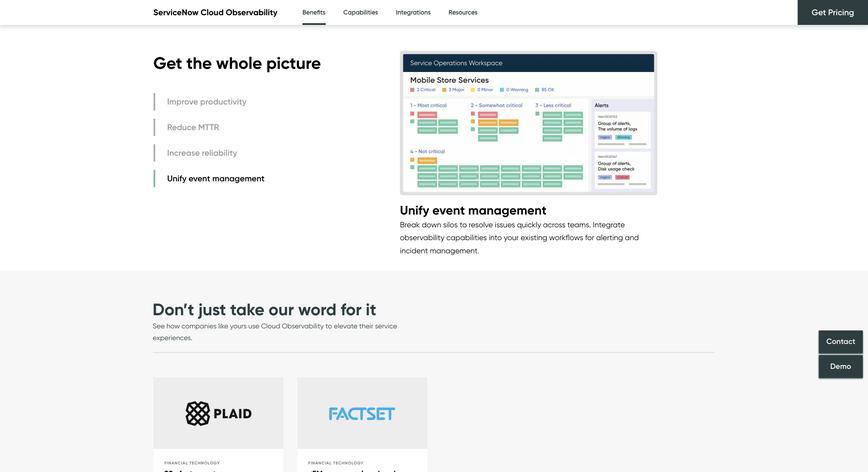 Task type: vqa. For each thing, say whether or not it's contained in the screenshot.
whole in the left of the page
yes



Task type: describe. For each thing, give the bounding box(es) containing it.
quickly
[[517, 220, 541, 229]]

contact link
[[819, 331, 863, 354]]

like
[[218, 322, 228, 331]]

service operations workspace gives a unified event view. image
[[400, 44, 658, 202]]

management for unify event management
[[212, 174, 265, 184]]

for inside unify event management break down silos to resolve issues quickly across teams. integrate observability capabilities into your existing workflows for alerting and incident management.
[[585, 233, 595, 242]]

don't just take our word for it see how companies like yours use cloud observability to elevate their service experiences.
[[153, 299, 397, 343]]

mttr
[[198, 122, 219, 133]]

get for get pricing
[[812, 7, 826, 17]]

observability
[[400, 233, 445, 242]]

capabilities
[[343, 9, 378, 16]]

resources
[[449, 9, 478, 16]]

capabilities
[[447, 233, 487, 242]]

picture
[[266, 53, 321, 73]]

word
[[298, 299, 337, 320]]

integrate
[[593, 220, 625, 229]]

management.
[[430, 246, 480, 255]]

increase reliability
[[167, 148, 237, 158]]

increase reliability link
[[153, 145, 266, 162]]

teams.
[[568, 220, 591, 229]]

their
[[359, 322, 373, 331]]

the
[[186, 53, 212, 73]]

benefits
[[303, 9, 326, 16]]

service
[[375, 322, 397, 331]]

unify for unify event management
[[167, 174, 187, 184]]

unify for unify event management break down silos to resolve issues quickly across teams. integrate observability capabilities into your existing workflows for alerting and incident management.
[[400, 203, 429, 218]]

cloud inside don't just take our word for it see how companies like yours use cloud observability to elevate their service experiences.
[[261, 322, 280, 331]]

issues
[[495, 220, 515, 229]]

get pricing
[[812, 7, 855, 17]]

resources link
[[449, 0, 478, 25]]

servicenow
[[153, 7, 199, 17]]

whole
[[216, 53, 262, 73]]

unify event management link
[[153, 170, 266, 188]]

how
[[167, 322, 180, 331]]

integrations
[[396, 9, 431, 16]]

existing
[[521, 233, 547, 242]]

get pricing link
[[798, 0, 868, 25]]

take
[[230, 299, 265, 320]]

reduce mttr
[[167, 122, 219, 133]]

reduce
[[167, 122, 196, 133]]

use
[[248, 322, 259, 331]]

companies
[[182, 322, 217, 331]]

experiences.
[[153, 334, 193, 343]]

just
[[198, 299, 226, 320]]

alerting
[[596, 233, 623, 242]]



Task type: locate. For each thing, give the bounding box(es) containing it.
for down teams. at right top
[[585, 233, 595, 242]]

get
[[812, 7, 826, 17], [153, 53, 182, 73]]

demo link
[[819, 356, 863, 378]]

1 vertical spatial unify
[[400, 203, 429, 218]]

capabilities link
[[343, 0, 378, 25]]

and
[[625, 233, 639, 242]]

don't
[[153, 299, 194, 320]]

event down increase reliability
[[189, 174, 210, 184]]

across
[[543, 220, 566, 229]]

event
[[189, 174, 210, 184], [433, 203, 465, 218]]

cloud
[[201, 7, 224, 17], [261, 322, 280, 331]]

1 horizontal spatial get
[[812, 7, 826, 17]]

event for unify event management break down silos to resolve issues quickly across teams. integrate observability capabilities into your existing workflows for alerting and incident management.
[[433, 203, 465, 218]]

workflows
[[549, 233, 583, 242]]

resolve
[[469, 220, 493, 229]]

for inside don't just take our word for it see how companies like yours use cloud observability to elevate their service experiences.
[[341, 299, 362, 320]]

see
[[153, 322, 165, 331]]

management down "reliability" at the left of page
[[212, 174, 265, 184]]

1 vertical spatial event
[[433, 203, 465, 218]]

break
[[400, 220, 420, 229]]

0 horizontal spatial get
[[153, 53, 182, 73]]

unify event management break down silos to resolve issues quickly across teams. integrate observability capabilities into your existing workflows for alerting and incident management.
[[400, 203, 639, 255]]

0 horizontal spatial observability
[[226, 7, 278, 17]]

0 horizontal spatial event
[[189, 174, 210, 184]]

to
[[460, 220, 467, 229], [326, 322, 332, 331]]

1 horizontal spatial to
[[460, 220, 467, 229]]

1 vertical spatial get
[[153, 53, 182, 73]]

to inside unify event management break down silos to resolve issues quickly across teams. integrate observability capabilities into your existing workflows for alerting and incident management.
[[460, 220, 467, 229]]

silos
[[443, 220, 458, 229]]

get the whole picture
[[153, 53, 321, 73]]

incident
[[400, 246, 428, 255]]

get left pricing in the top right of the page
[[812, 7, 826, 17]]

1 horizontal spatial observability
[[282, 322, 324, 331]]

0 horizontal spatial cloud
[[201, 7, 224, 17]]

elevate
[[334, 322, 358, 331]]

increase
[[167, 148, 200, 158]]

contact
[[827, 338, 856, 347]]

0 horizontal spatial to
[[326, 322, 332, 331]]

reliability
[[202, 148, 237, 158]]

1 vertical spatial cloud
[[261, 322, 280, 331]]

1 vertical spatial to
[[326, 322, 332, 331]]

0 vertical spatial event
[[189, 174, 210, 184]]

reduce mttr link
[[153, 119, 266, 136]]

management up 'issues'
[[468, 203, 547, 218]]

observability inside don't just take our word for it see how companies like yours use cloud observability to elevate their service experiences.
[[282, 322, 324, 331]]

down
[[422, 220, 441, 229]]

observability
[[226, 7, 278, 17], [282, 322, 324, 331]]

1 horizontal spatial management
[[468, 203, 547, 218]]

benefits link
[[303, 0, 326, 27]]

0 vertical spatial for
[[585, 233, 595, 242]]

for up elevate
[[341, 299, 362, 320]]

event up silos
[[433, 203, 465, 218]]

servicenow cloud observability
[[153, 7, 278, 17]]

1 horizontal spatial unify
[[400, 203, 429, 218]]

0 horizontal spatial unify
[[167, 174, 187, 184]]

1 vertical spatial for
[[341, 299, 362, 320]]

unify up break
[[400, 203, 429, 218]]

unify event management
[[167, 174, 265, 184]]

your
[[504, 233, 519, 242]]

1 horizontal spatial for
[[585, 233, 595, 242]]

management inside the "unify event management" link
[[212, 174, 265, 184]]

1 vertical spatial management
[[468, 203, 547, 218]]

productivity
[[200, 97, 247, 107]]

event for unify event management
[[189, 174, 210, 184]]

to right silos
[[460, 220, 467, 229]]

demo
[[831, 362, 852, 372]]

get for get the whole picture
[[153, 53, 182, 73]]

0 vertical spatial to
[[460, 220, 467, 229]]

integrations link
[[396, 0, 431, 25]]

0 vertical spatial get
[[812, 7, 826, 17]]

management inside unify event management break down silos to resolve issues quickly across teams. integrate observability capabilities into your existing workflows for alerting and incident management.
[[468, 203, 547, 218]]

for
[[585, 233, 595, 242], [341, 299, 362, 320]]

0 vertical spatial management
[[212, 174, 265, 184]]

1 horizontal spatial event
[[433, 203, 465, 218]]

0 horizontal spatial for
[[341, 299, 362, 320]]

1 horizontal spatial cloud
[[261, 322, 280, 331]]

unify inside unify event management break down silos to resolve issues quickly across teams. integrate observability capabilities into your existing workflows for alerting and incident management.
[[400, 203, 429, 218]]

it
[[366, 299, 376, 320]]

0 vertical spatial observability
[[226, 7, 278, 17]]

unify
[[167, 174, 187, 184], [400, 203, 429, 218]]

0 horizontal spatial management
[[212, 174, 265, 184]]

1 vertical spatial observability
[[282, 322, 324, 331]]

yours
[[230, 322, 247, 331]]

unify down the increase
[[167, 174, 187, 184]]

0 vertical spatial cloud
[[201, 7, 224, 17]]

to inside don't just take our word for it see how companies like yours use cloud observability to elevate their service experiences.
[[326, 322, 332, 331]]

to left elevate
[[326, 322, 332, 331]]

improve productivity link
[[153, 93, 266, 111]]

improve
[[167, 97, 198, 107]]

get left the
[[153, 53, 182, 73]]

improve productivity
[[167, 97, 247, 107]]

event inside unify event management break down silos to resolve issues quickly across teams. integrate observability capabilities into your existing workflows for alerting and incident management.
[[433, 203, 465, 218]]

factset gains full visibility into its deep system image
[[297, 378, 427, 451]]

management for unify event management break down silos to resolve issues quickly across teams. integrate observability capabilities into your existing workflows for alerting and incident management.
[[468, 203, 547, 218]]

management
[[212, 174, 265, 184], [468, 203, 547, 218]]

0 vertical spatial unify
[[167, 174, 187, 184]]

pricing
[[829, 7, 855, 17]]

our
[[269, 299, 294, 320]]

into
[[489, 233, 502, 242]]

plaid can view entire system architecture in real time image
[[153, 378, 283, 451]]



